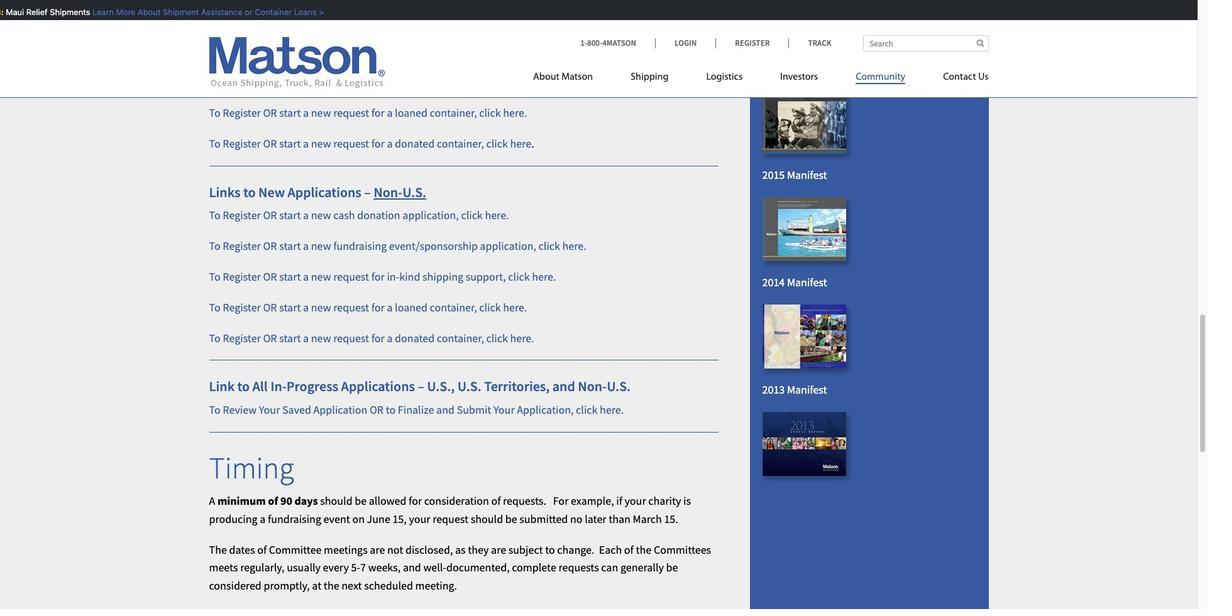 Task type: locate. For each thing, give the bounding box(es) containing it.
your down 'territories,'
[[494, 403, 515, 417]]

shipping down to register or start a new fundraising event/sponsorship application, click her e.
[[423, 75, 464, 90]]

2 your from the left
[[494, 403, 515, 417]]

blue matson logo with ocean, shipping, truck, rail and logistics written beneath it. image
[[209, 37, 385, 89]]

0 vertical spatial cash
[[333, 14, 355, 28]]

1 to register or start a new cash donation application, click here. from the top
[[209, 14, 509, 28]]

cash right >
[[333, 14, 355, 28]]

your
[[259, 403, 280, 417], [494, 403, 515, 417]]

2 are from the left
[[491, 543, 506, 558]]

2 donated from the top
[[395, 331, 435, 346]]

0 vertical spatial donated
[[395, 137, 435, 151]]

documented,
[[446, 561, 510, 576]]

all
[[253, 378, 268, 396]]

shipment
[[161, 7, 197, 17]]

scheduled
[[364, 579, 413, 594]]

0 vertical spatial to register or start a new request for a loaned container, click here. link
[[209, 106, 527, 120]]

1 vertical spatial to register or start a new request for a loaned container, click here. link
[[209, 300, 527, 315]]

10 new from the top
[[311, 331, 331, 346]]

2 vertical spatial fundraising
[[268, 512, 321, 527]]

to register or start a new fundraising event/sponsorship application, click here.
[[209, 239, 587, 253]]

2 vertical spatial be
[[666, 561, 678, 576]]

4 to from the top
[[209, 106, 221, 120]]

community image
[[762, 412, 846, 476]]

new for first to register or start a new cash donation application, click here. link from the bottom of the page
[[311, 208, 331, 223]]

donated
[[395, 137, 435, 151], [395, 331, 435, 346]]

2 support, from the top
[[466, 270, 506, 284]]

None search field
[[863, 35, 989, 52]]

new for 2nd to register or start a new request for a loaned container, click here. link from the bottom of the page
[[311, 106, 331, 120]]

4 new from the top
[[311, 106, 331, 120]]

.
[[553, 75, 556, 90], [531, 137, 534, 151]]

4 manifest from the top
[[787, 383, 827, 397]]

0 horizontal spatial your
[[259, 403, 280, 417]]

0 vertical spatial be
[[355, 494, 367, 509]]

event/sponsorship for here.
[[389, 239, 478, 253]]

be inside the dates of committee meetings are not disclosed, as they are subject to change.  each of the committees meets regularly, usually every 5-7 weeks, and well-documented, complete requests can generally be considered promptly, at the next scheduled meeting.
[[666, 561, 678, 576]]

of right each
[[624, 543, 634, 558]]

2 horizontal spatial and
[[553, 378, 575, 396]]

application, for 1st to register or start a new cash donation application, click here. link
[[403, 14, 459, 28]]

1 to register or start a new cash donation application, click here. link from the top
[[209, 14, 509, 28]]

0 vertical spatial non-
[[374, 184, 403, 201]]

search image
[[977, 39, 984, 47]]

fundraising up "to register or start a new request for in-kind shipping support, click here" 'link'
[[333, 44, 387, 59]]

7 new from the top
[[311, 239, 331, 253]]

1 vertical spatial about
[[533, 72, 560, 82]]

kind down to register or start a new fundraising event/sponsorship application, click her e.
[[399, 75, 420, 90]]

0 vertical spatial fundraising
[[333, 44, 387, 59]]

donated for here.
[[395, 331, 435, 346]]

1 loaned from the top
[[395, 106, 428, 120]]

9 to from the top
[[209, 300, 221, 315]]

0 vertical spatial kind
[[399, 75, 420, 90]]

1 vertical spatial be
[[505, 512, 517, 527]]

support,
[[466, 75, 506, 90], [466, 270, 506, 284]]

2 manifest from the top
[[787, 168, 827, 183]]

in- for here.
[[387, 270, 399, 284]]

community
[[856, 72, 906, 82]]

manifest right 2013
[[787, 383, 827, 397]]

new
[[311, 14, 331, 28], [311, 44, 331, 59], [311, 75, 331, 90], [311, 106, 331, 120], [311, 137, 331, 151], [311, 208, 331, 223], [311, 239, 331, 253], [311, 270, 331, 284], [311, 300, 331, 315], [311, 331, 331, 346]]

0 vertical spatial here
[[532, 75, 553, 90]]

event/sponsorship for her
[[389, 44, 478, 59]]

donation up to register or start a new fundraising event/sponsorship application, click her link
[[357, 14, 400, 28]]

to for to register or start a new request for in-kind shipping support, click here. link
[[209, 270, 221, 284]]

territories,
[[484, 378, 550, 396]]

for inside should be allowed for consideration of requests.   for example, if your charity is producing a fundraising event on june 15, your request should be submitted no later than march 15.
[[409, 494, 422, 509]]

0 horizontal spatial are
[[370, 543, 385, 558]]

dates
[[229, 543, 255, 558]]

your right if
[[625, 494, 646, 509]]

4 start from the top
[[279, 106, 301, 120]]

they
[[468, 543, 489, 558]]

be up on
[[355, 494, 367, 509]]

1 to register or start a new request for a loaned container, click here. link from the top
[[209, 106, 527, 120]]

manifest icon image up 2014 manifest at right
[[762, 197, 846, 262]]

0 horizontal spatial the
[[324, 579, 339, 594]]

0 horizontal spatial and
[[403, 561, 421, 576]]

0 vertical spatial to register or start a new request for a loaned container, click here.
[[209, 106, 527, 120]]

new
[[258, 184, 285, 201]]

0 vertical spatial to register or start a new cash donation application, click here.
[[209, 14, 509, 28]]

2 cash from the top
[[333, 208, 355, 223]]

7 to from the top
[[209, 239, 221, 253]]

1 donation from the top
[[357, 14, 400, 28]]

if
[[616, 494, 622, 509]]

links to new applications – non-u.s.
[[209, 184, 426, 201]]

8 new from the top
[[311, 270, 331, 284]]

to register or start a new request for in-kind shipping support, click here link
[[209, 75, 553, 90]]

1 manifest from the top
[[787, 61, 827, 75]]

container
[[253, 7, 290, 17]]

application, for first to register or start a new cash donation application, click here. link from the bottom of the page
[[403, 208, 459, 223]]

1 to register or start a new request for a loaned container, click here. from the top
[[209, 106, 527, 120]]

applications up application in the bottom of the page
[[341, 378, 415, 396]]

0 horizontal spatial u.s.
[[403, 184, 426, 201]]

fundraising
[[333, 44, 387, 59], [333, 239, 387, 253], [268, 512, 321, 527]]

here.
[[485, 14, 509, 28], [503, 106, 527, 120], [485, 208, 509, 223], [562, 239, 587, 253], [532, 270, 556, 284], [503, 300, 527, 315], [510, 331, 534, 346], [600, 403, 624, 417]]

donation up to register or start a new fundraising event/sponsorship application, click here.
[[357, 208, 400, 223]]

about left matson
[[533, 72, 560, 82]]

your right 15, at the left
[[409, 512, 430, 527]]

be left submitted
[[505, 512, 517, 527]]

0 horizontal spatial non-
[[374, 184, 403, 201]]

relief
[[25, 7, 46, 17]]

2 to register or start a new cash donation application, click here. from the top
[[209, 208, 509, 223]]

to register or start a new request for a loaned container, click here. up to register or start a new request for a donated container, click here "link"
[[209, 106, 527, 120]]

minimum
[[218, 494, 266, 509]]

1 vertical spatial shipping
[[423, 270, 464, 284]]

should up they
[[471, 512, 503, 527]]

to register or start a new cash donation application, click here.
[[209, 14, 509, 28], [209, 208, 509, 223]]

1 horizontal spatial here
[[532, 75, 553, 90]]

event/sponsorship up to register or start a new request for in-kind shipping support, click here .
[[389, 44, 478, 59]]

request down to register or start a new fundraising event/sponsorship application, click here.
[[333, 270, 369, 284]]

1 are from the left
[[370, 543, 385, 558]]

the
[[209, 543, 227, 558]]

new for to register or start a new request for in-kind shipping support, click here. link
[[311, 270, 331, 284]]

cash
[[333, 14, 355, 28], [333, 208, 355, 223]]

about right more
[[136, 7, 159, 17]]

to register or start a new request for a loaned container, click here. link up the to register or start a new request for a donated container, click here.
[[209, 300, 527, 315]]

1 vertical spatial donated
[[395, 331, 435, 346]]

1 vertical spatial event/sponsorship
[[389, 239, 478, 253]]

to inside the dates of committee meetings are not disclosed, as they are subject to change.  each of the committees meets regularly, usually every 5-7 weeks, and well-documented, complete requests can generally be considered promptly, at the next scheduled meeting.
[[545, 543, 555, 558]]

request inside should be allowed for consideration of requests.   for example, if your charity is producing a fundraising event on june 15, your request should be submitted no later than march 15.
[[433, 512, 469, 527]]

manifest for 2013 manifest
[[787, 383, 827, 397]]

1 vertical spatial donation
[[357, 208, 400, 223]]

request down consideration at the left of the page
[[433, 512, 469, 527]]

of right consideration at the left of the page
[[491, 494, 501, 509]]

to register or start a new request for in-kind shipping support, click here .
[[209, 75, 556, 90]]

to register or start a new request for a loaned container, click here. up the to register or start a new request for a donated container, click here.
[[209, 300, 527, 315]]

about
[[136, 7, 159, 17], [533, 72, 560, 82]]

kind down to register or start a new fundraising event/sponsorship application, click here.
[[399, 270, 420, 284]]

of
[[268, 494, 278, 509], [491, 494, 501, 509], [257, 543, 267, 558], [624, 543, 634, 558]]

your
[[625, 494, 646, 509], [409, 512, 430, 527]]

1 kind from the top
[[399, 75, 420, 90]]

1 your from the left
[[259, 403, 280, 417]]

in- for here
[[387, 75, 399, 90]]

u.s.
[[403, 184, 426, 201], [458, 378, 482, 396], [607, 378, 631, 396]]

contact
[[943, 72, 976, 82]]

the up 'generally'
[[636, 543, 652, 558]]

4 manifest icon image from the top
[[762, 305, 846, 369]]

2 to from the top
[[209, 44, 221, 59]]

0 horizontal spatial about
[[136, 7, 159, 17]]

6 new from the top
[[311, 208, 331, 223]]

click
[[461, 14, 483, 28], [539, 44, 560, 59], [508, 75, 530, 90], [479, 106, 501, 120], [486, 137, 508, 151], [461, 208, 483, 223], [539, 239, 560, 253], [508, 270, 530, 284], [479, 300, 501, 315], [486, 331, 508, 346], [576, 403, 598, 417]]

10 start from the top
[[279, 331, 301, 346]]

0 horizontal spatial be
[[355, 494, 367, 509]]

– left u.s., at the left bottom
[[418, 378, 424, 396]]

2 in- from the top
[[387, 270, 399, 284]]

login
[[675, 38, 697, 48]]

applications right new
[[288, 184, 361, 201]]

1 vertical spatial your
[[409, 512, 430, 527]]

2 donation from the top
[[357, 208, 400, 223]]

1 start from the top
[[279, 14, 301, 28]]

0 vertical spatial your
[[625, 494, 646, 509]]

2 kind from the top
[[399, 270, 420, 284]]

example,
[[571, 494, 614, 509]]

1 vertical spatial cash
[[333, 208, 355, 223]]

in-
[[387, 75, 399, 90], [387, 270, 399, 284]]

2014 manifest
[[762, 275, 827, 290]]

are
[[370, 543, 385, 558], [491, 543, 506, 558]]

track link
[[789, 38, 832, 48]]

0 horizontal spatial should
[[320, 494, 353, 509]]

1 vertical spatial applications
[[341, 378, 415, 396]]

to up the 'complete'
[[545, 543, 555, 558]]

to register or start a new cash donation application, click here. link down links to new applications – non-u.s.
[[209, 208, 509, 223]]

donation
[[357, 14, 400, 28], [357, 208, 400, 223]]

2 horizontal spatial be
[[666, 561, 678, 576]]

support, for here.
[[466, 270, 506, 284]]

2 loaned from the top
[[395, 300, 428, 315]]

track
[[808, 38, 832, 48]]

2 shipping from the top
[[423, 270, 464, 284]]

about matson
[[533, 72, 593, 82]]

march
[[633, 512, 662, 527]]

0 vertical spatial donation
[[357, 14, 400, 28]]

fundraising up to register or start a new request for in-kind shipping support, click here. link
[[333, 239, 387, 253]]

1 in- from the top
[[387, 75, 399, 90]]

to
[[243, 184, 256, 201], [237, 378, 250, 396], [386, 403, 396, 417], [545, 543, 555, 558]]

0 vertical spatial should
[[320, 494, 353, 509]]

3 manifest icon image from the top
[[762, 197, 846, 262]]

loans
[[293, 7, 315, 17]]

1 vertical spatial and
[[436, 403, 455, 417]]

progress
[[287, 378, 338, 396]]

1 vertical spatial here
[[510, 137, 531, 151]]

1 donated from the top
[[395, 137, 435, 151]]

1 vertical spatial to register or start a new cash donation application, click here. link
[[209, 208, 509, 223]]

6 to from the top
[[209, 208, 221, 223]]

to register or start a new cash donation application, click here. up to register or start a new fundraising event/sponsorship application, click her link
[[209, 14, 509, 28]]

manifest for 2014 manifest
[[787, 275, 827, 290]]

1 horizontal spatial and
[[436, 403, 455, 417]]

1-800-4matson link
[[580, 38, 655, 48]]

can
[[601, 561, 618, 576]]

loaned for second to register or start a new request for a loaned container, click here. link
[[395, 300, 428, 315]]

1 shipping from the top
[[423, 75, 464, 90]]

manifest icon image up 2016 manifest
[[762, 0, 846, 47]]

loaned down to register or start a new request for in-kind shipping support, click here .
[[395, 106, 428, 120]]

to for second to register or start a new request for a loaned container, click here. link
[[209, 300, 221, 315]]

1 vertical spatial loaned
[[395, 300, 428, 315]]

regularly,
[[240, 561, 285, 576]]

allowed
[[369, 494, 407, 509]]

2 vertical spatial and
[[403, 561, 421, 576]]

a inside should be allowed for consideration of requests.   for example, if your charity is producing a fundraising event on june 15, your request should be submitted no later than march 15.
[[260, 512, 266, 527]]

1 vertical spatial –
[[418, 378, 424, 396]]

the
[[636, 543, 652, 558], [324, 579, 339, 594]]

1 vertical spatial kind
[[399, 270, 420, 284]]

8 start from the top
[[279, 270, 301, 284]]

0 vertical spatial about
[[136, 7, 159, 17]]

her
[[562, 44, 578, 59]]

in- down to register or start a new fundraising event/sponsorship application, click here.
[[387, 270, 399, 284]]

new for to register or start a new request for a donated container, click here. link
[[311, 331, 331, 346]]

1 new from the top
[[311, 14, 331, 28]]

manifest icon image down investors
[[762, 90, 846, 154]]

0 vertical spatial shipping
[[423, 75, 464, 90]]

0 vertical spatial in-
[[387, 75, 399, 90]]

loaned for 2nd to register or start a new request for a loaned container, click here. link from the bottom of the page
[[395, 106, 428, 120]]

1 vertical spatial in-
[[387, 270, 399, 284]]

is
[[684, 494, 691, 509]]

800-
[[587, 38, 603, 48]]

1 event/sponsorship from the top
[[389, 44, 478, 59]]

to register or start a new request for in-kind shipping support, click here. link
[[209, 270, 556, 284]]

in- down to register or start a new fundraising event/sponsorship application, click her link
[[387, 75, 399, 90]]

0 vertical spatial and
[[553, 378, 575, 396]]

0 vertical spatial support,
[[466, 75, 506, 90]]

0 horizontal spatial your
[[409, 512, 430, 527]]

4matson
[[603, 38, 636, 48]]

1 horizontal spatial are
[[491, 543, 506, 558]]

11 to from the top
[[209, 403, 221, 417]]

at
[[312, 579, 321, 594]]

2 manifest icon image from the top
[[762, 90, 846, 154]]

1 to from the top
[[209, 14, 221, 28]]

1 vertical spatial .
[[531, 137, 534, 151]]

1 vertical spatial fundraising
[[333, 239, 387, 253]]

1 horizontal spatial should
[[471, 512, 503, 527]]

to register or start a new request for a loaned container, click here. link up to register or start a new request for a donated container, click here "link"
[[209, 106, 527, 120]]

to for first to register or start a new cash donation application, click here. link from the bottom of the page
[[209, 208, 221, 223]]

committee
[[269, 543, 322, 558]]

1 vertical spatial to register or start a new cash donation application, click here.
[[209, 208, 509, 223]]

are left not
[[370, 543, 385, 558]]

the right the at
[[324, 579, 339, 594]]

0 horizontal spatial here
[[510, 137, 531, 151]]

event/sponsorship up to register or start a new request for in-kind shipping support, click here. link
[[389, 239, 478, 253]]

disclosed,
[[406, 543, 453, 558]]

and left well-
[[403, 561, 421, 576]]

manifest right 2015
[[787, 168, 827, 183]]

manifest icon image
[[762, 0, 846, 47], [762, 90, 846, 154], [762, 197, 846, 262], [762, 305, 846, 369]]

1 cash from the top
[[333, 14, 355, 28]]

and down u.s., at the left bottom
[[436, 403, 455, 417]]

1 horizontal spatial be
[[505, 512, 517, 527]]

1 vertical spatial support,
[[466, 270, 506, 284]]

fundraising inside should be allowed for consideration of requests.   for example, if your charity is producing a fundraising event on june 15, your request should be submitted no later than march 15.
[[268, 512, 321, 527]]

event
[[324, 512, 350, 527]]

to for 2nd to register or start a new request for a loaned container, click here. link from the bottom of the page
[[209, 106, 221, 120]]

of left the 90
[[268, 494, 278, 509]]

shipping for here
[[423, 75, 464, 90]]

should be allowed for consideration of requests.   for example, if your charity is producing a fundraising event on june 15, your request should be submitted no later than march 15.
[[209, 494, 691, 527]]

1 vertical spatial to register or start a new request for a loaned container, click here.
[[209, 300, 527, 315]]

or
[[263, 14, 277, 28], [263, 44, 277, 59], [263, 75, 277, 90], [263, 106, 277, 120], [263, 137, 277, 151], [263, 208, 277, 223], [263, 239, 277, 253], [263, 270, 277, 284], [263, 300, 277, 315], [263, 331, 277, 346], [370, 403, 384, 417]]

0 vertical spatial to register or start a new cash donation application, click here. link
[[209, 14, 509, 28]]

1 manifest icon image from the top
[[762, 0, 846, 47]]

1 horizontal spatial the
[[636, 543, 652, 558]]

login link
[[655, 38, 716, 48]]

new for 1st to register or start a new cash donation application, click here. link
[[311, 14, 331, 28]]

in-
[[270, 378, 287, 396]]

cash down links to new applications – non-u.s.
[[333, 208, 355, 223]]

manifest right '2014'
[[787, 275, 827, 290]]

support, for here
[[466, 75, 506, 90]]

complete
[[512, 561, 556, 576]]

2 to register or start a new request for a loaned container, click here. link from the top
[[209, 300, 527, 315]]

5 new from the top
[[311, 137, 331, 151]]

5 to from the top
[[209, 137, 221, 151]]

your down 'in-' on the bottom of the page
[[259, 403, 280, 417]]

0 horizontal spatial –
[[364, 184, 371, 201]]

0 horizontal spatial .
[[531, 137, 534, 151]]

0 vertical spatial loaned
[[395, 106, 428, 120]]

1 horizontal spatial about
[[533, 72, 560, 82]]

to register or start a new request for a loaned container, click here. for 2nd to register or start a new request for a loaned container, click here. link from the bottom of the page
[[209, 106, 527, 120]]

1 horizontal spatial your
[[494, 403, 515, 417]]

container,
[[430, 106, 477, 120], [437, 137, 484, 151], [430, 300, 477, 315], [437, 331, 484, 346]]

0 vertical spatial event/sponsorship
[[389, 44, 478, 59]]

to for to register or start a new request for a donated container, click here. link
[[209, 331, 221, 346]]

2 to register or start a new request for a loaned container, click here. from the top
[[209, 300, 527, 315]]

2 event/sponsorship from the top
[[389, 239, 478, 253]]

loaned down to register or start a new request for in-kind shipping support, click here. link
[[395, 300, 428, 315]]

9 new from the top
[[311, 300, 331, 315]]

1 vertical spatial non-
[[578, 378, 607, 396]]

should up event
[[320, 494, 353, 509]]

to for to register or start a new fundraising event/sponsorship application, click here. 'link'
[[209, 239, 221, 253]]

shipping link
[[612, 66, 688, 92]]

to register or start a new cash donation application, click here. link up to register or start a new fundraising event/sponsorship application, click her link
[[209, 14, 509, 28]]

3 manifest from the top
[[787, 275, 827, 290]]

2015
[[762, 168, 785, 183]]

to register or start a new cash donation application, click here. for first to register or start a new cash donation application, click here. link from the bottom of the page
[[209, 208, 509, 223]]

to register or start a new cash donation application, click here. down links to new applications – non-u.s.
[[209, 208, 509, 223]]

cash for 1st to register or start a new cash donation application, click here. link
[[333, 14, 355, 28]]

about inside the top menu navigation
[[533, 72, 560, 82]]

manifest down track link
[[787, 61, 827, 75]]

shipping down to register or start a new fundraising event/sponsorship application, click here.
[[423, 270, 464, 284]]

links
[[209, 184, 241, 201]]

be down committees
[[666, 561, 678, 576]]

top menu navigation
[[533, 66, 989, 92]]

meets
[[209, 561, 238, 576]]

shipping for here.
[[423, 270, 464, 284]]

submitted
[[520, 512, 568, 527]]

1 horizontal spatial .
[[553, 75, 556, 90]]

are right they
[[491, 543, 506, 558]]

1 vertical spatial should
[[471, 512, 503, 527]]

1 support, from the top
[[466, 75, 506, 90]]

10 to from the top
[[209, 331, 221, 346]]

5-
[[351, 561, 360, 576]]

fundraising down the 90
[[268, 512, 321, 527]]

1 horizontal spatial u.s.
[[458, 378, 482, 396]]

manifest icon image up 2013 manifest
[[762, 305, 846, 369]]

and up application,
[[553, 378, 575, 396]]

8 to from the top
[[209, 270, 221, 284]]

– down to register or start a new request for a donated container, click here "link"
[[364, 184, 371, 201]]

application,
[[517, 403, 574, 417]]



Task type: describe. For each thing, give the bounding box(es) containing it.
7
[[360, 561, 366, 576]]

15.
[[664, 512, 678, 527]]

donated for here
[[395, 137, 435, 151]]

every
[[323, 561, 349, 576]]

application
[[313, 403, 367, 417]]

producing
[[209, 512, 258, 527]]

Search search field
[[863, 35, 989, 52]]

e.
[[578, 44, 587, 59]]

and inside the dates of committee meetings are not disclosed, as they are subject to change.  each of the committees meets regularly, usually every 5-7 weeks, and well-documented, complete requests can generally be considered promptly, at the next scheduled meeting.
[[403, 561, 421, 576]]

1 horizontal spatial –
[[418, 378, 424, 396]]

logistics
[[706, 72, 743, 82]]

2016
[[762, 61, 785, 75]]

1 horizontal spatial non-
[[578, 378, 607, 396]]

15,
[[393, 512, 407, 527]]

a minimum of 90 days
[[209, 494, 318, 509]]

to register or start a new cash donation application, click here. for 1st to register or start a new cash donation application, click here. link
[[209, 14, 509, 28]]

charity
[[648, 494, 681, 509]]

to register or start a new request for a donated container, click here. link
[[209, 331, 534, 346]]

link to all in-progress applications – u.s., u.s. territories, and non-u.s.
[[209, 378, 631, 396]]

1-
[[580, 38, 587, 48]]

to left new
[[243, 184, 256, 201]]

to register or start a new request for a donated container, click here.
[[209, 331, 534, 346]]

new for to register or start a new fundraising event/sponsorship application, click here. 'link'
[[311, 239, 331, 253]]

timing
[[209, 449, 294, 487]]

request up progress
[[333, 331, 369, 346]]

2016 manifest
[[762, 61, 827, 75]]

as
[[455, 543, 466, 558]]

to register or start a new fundraising event/sponsorship application, click here. link
[[209, 239, 587, 253]]

2013 manifest
[[762, 383, 827, 397]]

finalize
[[398, 403, 434, 417]]

2 new from the top
[[311, 44, 331, 59]]

register link
[[716, 38, 789, 48]]

to register or start a new request for in-kind shipping support, click here.
[[209, 270, 556, 284]]

meetings
[[324, 543, 368, 558]]

us
[[978, 72, 989, 82]]

u.s.,
[[427, 378, 455, 396]]

consideration
[[424, 494, 489, 509]]

link
[[209, 378, 235, 396]]

considered
[[209, 579, 261, 594]]

a
[[209, 494, 215, 509]]

of inside should be allowed for consideration of requests.   for example, if your charity is producing a fundraising event on june 15, your request should be submitted no later than march 15.
[[491, 494, 501, 509]]

requests
[[559, 561, 599, 576]]

no
[[570, 512, 583, 527]]

0 vertical spatial .
[[553, 75, 556, 90]]

june
[[367, 512, 390, 527]]

logistics link
[[688, 66, 761, 92]]

2 horizontal spatial u.s.
[[607, 378, 631, 396]]

shipping
[[631, 72, 669, 82]]

7 start from the top
[[279, 239, 301, 253]]

fundraising for to register or start a new fundraising event/sponsorship application, click here.
[[333, 239, 387, 253]]

9 start from the top
[[279, 300, 301, 315]]

0 vertical spatial –
[[364, 184, 371, 201]]

the dates of committee meetings are not disclosed, as they are subject to change.  each of the committees meets regularly, usually every 5-7 weeks, and well-documented, complete requests can generally be considered promptly, at the next scheduled meeting.
[[209, 543, 711, 594]]

0 vertical spatial the
[[636, 543, 652, 558]]

request down to register or start a new fundraising event/sponsorship application, click her link
[[333, 75, 369, 90]]

each
[[599, 543, 622, 558]]

to left all
[[237, 378, 250, 396]]

2014
[[762, 275, 785, 290]]

committees
[[654, 543, 711, 558]]

to register or start a new fundraising event/sponsorship application, click her e.
[[209, 44, 587, 59]]

3 start from the top
[[279, 75, 301, 90]]

manifest for 2015 manifest
[[787, 168, 827, 183]]

to for 1st to register or start a new cash donation application, click here. link
[[209, 14, 221, 28]]

new for second to register or start a new request for a loaned container, click here. link
[[311, 300, 331, 315]]

to review your saved application or to finalize and submit your application, click here. link
[[209, 403, 624, 417]]

donation for 1st to register or start a new cash donation application, click here. link
[[357, 14, 400, 28]]

maui relief shipments
[[4, 7, 91, 17]]

to register or start a new fundraising event/sponsorship application, click her link
[[209, 44, 578, 59]]

to for "to review your saved application or to finalize and submit your application, click here." link
[[209, 403, 221, 417]]

2 start from the top
[[279, 44, 301, 59]]

donation for first to register or start a new cash donation application, click here. link from the bottom of the page
[[357, 208, 400, 223]]

or
[[243, 7, 251, 17]]

6 start from the top
[[279, 208, 301, 223]]

learn more about shipment assistance or container loans > link
[[91, 7, 322, 17]]

usually
[[287, 561, 321, 576]]

subject
[[509, 543, 543, 558]]

investors
[[780, 72, 818, 82]]

to register or start a new request for a donated container, click here .
[[209, 137, 534, 151]]

request up links to new applications – non-u.s.
[[333, 137, 369, 151]]

1 horizontal spatial your
[[625, 494, 646, 509]]

review
[[223, 403, 257, 417]]

weeks,
[[368, 561, 401, 576]]

on
[[352, 512, 365, 527]]

kind for here
[[399, 75, 420, 90]]

manifest for 2016 manifest
[[787, 61, 827, 75]]

meeting.
[[415, 579, 457, 594]]

maui
[[4, 7, 22, 17]]

submit
[[457, 403, 491, 417]]

investors link
[[761, 66, 837, 92]]

3 to from the top
[[209, 75, 221, 90]]

well-
[[423, 561, 446, 576]]

fundraising for to register or start a new fundraising event/sponsorship application, click her e.
[[333, 44, 387, 59]]

request up to register or start a new request for a donated container, click here "link"
[[333, 106, 369, 120]]

5 start from the top
[[279, 137, 301, 151]]

not
[[387, 543, 403, 558]]

2013
[[762, 383, 785, 397]]

shipments
[[48, 7, 89, 17]]

saved
[[282, 403, 311, 417]]

of up regularly,
[[257, 543, 267, 558]]

to review your saved application or to finalize and submit your application, click here.
[[209, 403, 624, 417]]

cash for first to register or start a new cash donation application, click here. link from the bottom of the page
[[333, 208, 355, 223]]

kind for here.
[[399, 270, 420, 284]]

days
[[295, 494, 318, 509]]

90
[[280, 494, 292, 509]]

3 new from the top
[[311, 75, 331, 90]]

learn
[[91, 7, 112, 17]]

application, for to register or start a new fundraising event/sponsorship application, click here. 'link'
[[480, 239, 536, 253]]

to left finalize
[[386, 403, 396, 417]]

assistance
[[200, 7, 241, 17]]

0 vertical spatial applications
[[288, 184, 361, 201]]

generally
[[621, 561, 664, 576]]

to register or start a new request for a loaned container, click here. for second to register or start a new request for a loaned container, click here. link
[[209, 300, 527, 315]]

1 vertical spatial the
[[324, 579, 339, 594]]

2 to register or start a new cash donation application, click here. link from the top
[[209, 208, 509, 223]]

request up the to register or start a new request for a donated container, click here.
[[333, 300, 369, 315]]



Task type: vqa. For each thing, say whether or not it's contained in the screenshot.
support, corresponding to here
yes



